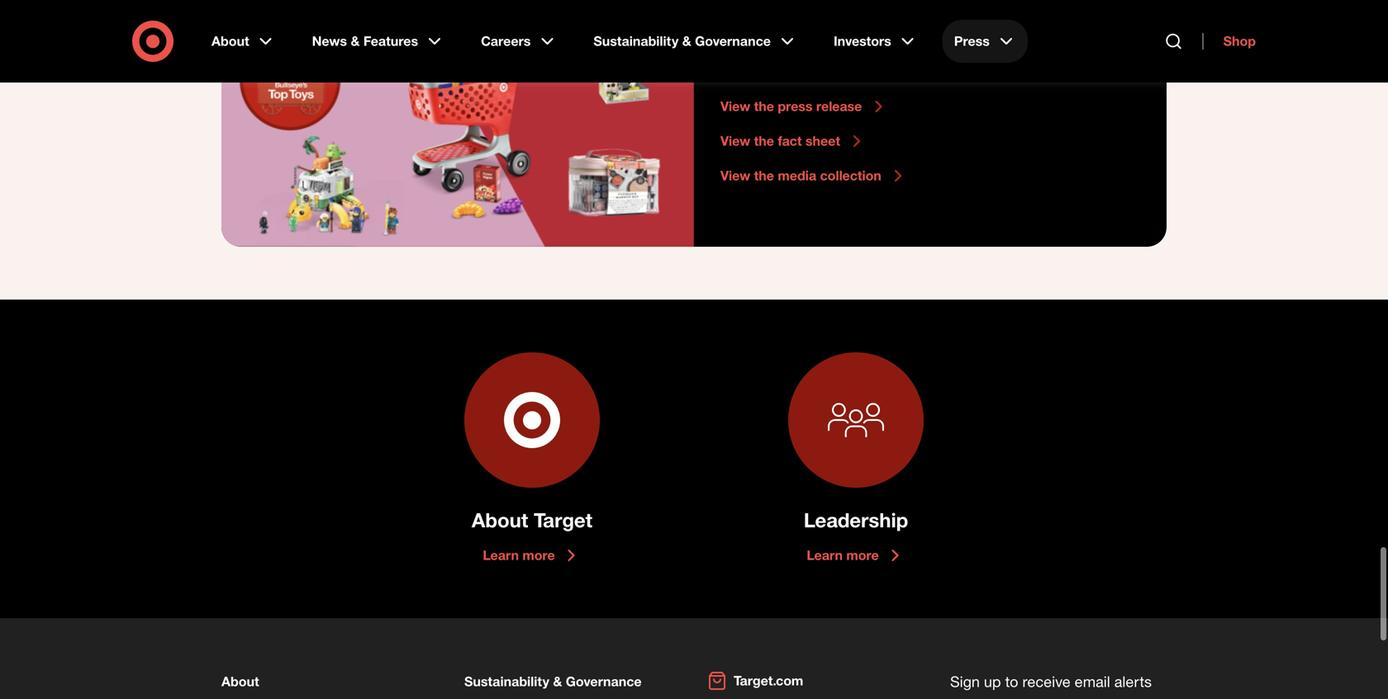 Task type: locate. For each thing, give the bounding box(es) containing it.
the inside the view the fact sheet link
[[754, 133, 774, 149]]

learn more link for leadership
[[807, 546, 905, 566]]

1 vertical spatial governance
[[566, 674, 642, 690]]

learn more for about target
[[483, 548, 555, 564]]

learn more link down about target
[[483, 546, 581, 566]]

2 vertical spatial view
[[721, 168, 751, 184]]

release
[[816, 98, 862, 114]]

careers
[[481, 33, 531, 49]]

sustainability & governance
[[594, 33, 771, 49], [464, 674, 642, 690]]

1 horizontal spatial more
[[847, 548, 879, 564]]

0 vertical spatial about
[[212, 33, 249, 49]]

1 the from the top
[[754, 98, 774, 114]]

receive
[[1023, 673, 1071, 691]]

1 more from the left
[[523, 548, 555, 564]]

1 horizontal spatial learn more
[[807, 548, 879, 564]]

2 horizontal spatial &
[[682, 33, 691, 49]]

the left "fact"
[[754, 133, 774, 149]]

0 vertical spatial about link
[[200, 20, 287, 63]]

0 vertical spatial sustainability & governance
[[594, 33, 771, 49]]

0 vertical spatial the
[[754, 98, 774, 114]]

target
[[534, 509, 593, 533]]

0 vertical spatial view
[[721, 98, 751, 114]]

the inside 'view the press release' link
[[754, 98, 774, 114]]

about link
[[200, 20, 287, 63], [221, 674, 259, 690]]

more down leadership
[[847, 548, 879, 564]]

1 vertical spatial about link
[[221, 674, 259, 690]]

0 horizontal spatial learn more link
[[483, 546, 581, 566]]

1 vertical spatial sustainability
[[464, 674, 549, 690]]

1 learn more link from the left
[[483, 546, 581, 566]]

the left media
[[754, 168, 774, 184]]

1 view from the top
[[721, 98, 751, 114]]

about for sustainability
[[221, 674, 259, 690]]

email
[[1075, 673, 1110, 691]]

3 view from the top
[[721, 168, 751, 184]]

0 horizontal spatial sustainability
[[464, 674, 549, 690]]

features
[[363, 33, 418, 49]]

sustainability & governance link
[[582, 20, 809, 63], [464, 674, 642, 690]]

learn for leadership
[[807, 548, 843, 564]]

view left "fact"
[[721, 133, 751, 149]]

the left press
[[754, 98, 774, 114]]

1 vertical spatial the
[[754, 133, 774, 149]]

careers link
[[469, 20, 569, 63]]

the for media
[[754, 168, 774, 184]]

shop
[[1224, 33, 1256, 49]]

view the media collection
[[721, 168, 882, 184]]

learn
[[483, 548, 519, 564], [807, 548, 843, 564]]

0 vertical spatial governance
[[695, 33, 771, 49]]

1 learn more from the left
[[483, 548, 555, 564]]

view for view the press release
[[721, 98, 751, 114]]

press
[[954, 33, 990, 49]]

more down about target
[[523, 548, 555, 564]]

learn more down about target
[[483, 548, 555, 564]]

about link for sustainability & governance
[[221, 674, 259, 690]]

&
[[351, 33, 360, 49], [682, 33, 691, 49], [553, 674, 562, 690]]

view for view the fact sheet
[[721, 133, 751, 149]]

learn more link down leadership
[[807, 546, 905, 566]]

1 learn from the left
[[483, 548, 519, 564]]

investors
[[834, 33, 891, 49]]

the inside "view the media collection" link
[[754, 168, 774, 184]]

about
[[212, 33, 249, 49], [472, 509, 528, 533], [221, 674, 259, 690]]

learn more link for about target
[[483, 546, 581, 566]]

the
[[754, 98, 774, 114], [754, 133, 774, 149], [754, 168, 774, 184]]

1 horizontal spatial &
[[553, 674, 562, 690]]

bullseye's
[[721, 58, 816, 82]]

learn down leadership
[[807, 548, 843, 564]]

sign up to receive email alerts
[[950, 673, 1152, 691]]

about for news
[[212, 33, 249, 49]]

learn down about target
[[483, 548, 519, 564]]

0 horizontal spatial learn
[[483, 548, 519, 564]]

learn more
[[483, 548, 555, 564], [807, 548, 879, 564]]

governance
[[695, 33, 771, 49], [566, 674, 642, 690]]

3 the from the top
[[754, 168, 774, 184]]

1 horizontal spatial sustainability
[[594, 33, 679, 49]]

0 vertical spatial sustainability
[[594, 33, 679, 49]]

press link
[[943, 20, 1028, 63]]

the for press
[[754, 98, 774, 114]]

1 vertical spatial view
[[721, 133, 751, 149]]

2 more from the left
[[847, 548, 879, 564]]

1 horizontal spatial learn more link
[[807, 546, 905, 566]]

investors link
[[822, 20, 929, 63]]

view down "view the fact sheet"
[[721, 168, 751, 184]]

more
[[523, 548, 555, 564], [847, 548, 879, 564]]

bullseye's top toys
[[721, 58, 903, 82]]

2 vertical spatial about
[[221, 674, 259, 690]]

view
[[721, 98, 751, 114], [721, 133, 751, 149], [721, 168, 751, 184]]

2 view from the top
[[721, 133, 751, 149]]

2 the from the top
[[754, 133, 774, 149]]

0 horizontal spatial more
[[523, 548, 555, 564]]

1 horizontal spatial governance
[[695, 33, 771, 49]]

news & features
[[312, 33, 418, 49]]

view down bullseye's
[[721, 98, 751, 114]]

news
[[312, 33, 347, 49]]

learn more link
[[483, 546, 581, 566], [807, 546, 905, 566]]

view the fact sheet
[[721, 133, 840, 149]]

view the fact sheet link
[[721, 131, 867, 151]]

sustainability
[[594, 33, 679, 49], [464, 674, 549, 690]]

1 vertical spatial sustainability & governance
[[464, 674, 642, 690]]

2 vertical spatial the
[[754, 168, 774, 184]]

2 learn from the left
[[807, 548, 843, 564]]

2 learn more link from the left
[[807, 546, 905, 566]]

alerts
[[1115, 673, 1152, 691]]

sustainability for bottom sustainability & governance link
[[464, 674, 549, 690]]

learn more down leadership
[[807, 548, 879, 564]]

2 learn more from the left
[[807, 548, 879, 564]]

0 horizontal spatial learn more
[[483, 548, 555, 564]]

1 horizontal spatial learn
[[807, 548, 843, 564]]



Task type: describe. For each thing, give the bounding box(es) containing it.
sustainability & governance for top sustainability & governance link
[[594, 33, 771, 49]]

view for view the media collection
[[721, 168, 751, 184]]

0 horizontal spatial &
[[351, 33, 360, 49]]

sign
[[950, 673, 980, 691]]

target.com link
[[707, 672, 803, 692]]

1 vertical spatial sustainability & governance link
[[464, 674, 642, 690]]

sustainability & governance for bottom sustainability & governance link
[[464, 674, 642, 690]]

view the press release
[[721, 98, 862, 114]]

top
[[821, 58, 855, 82]]

target.com
[[734, 673, 803, 690]]

news & features link
[[301, 20, 456, 63]]

about link for news & features
[[200, 20, 287, 63]]

view the media collection link
[[721, 166, 908, 186]]

the for fact
[[754, 133, 774, 149]]

more for about target
[[523, 548, 555, 564]]

sheet
[[806, 133, 840, 149]]

view the press release link
[[721, 97, 889, 116]]

1 vertical spatial about
[[472, 509, 528, 533]]

0 horizontal spatial governance
[[566, 674, 642, 690]]

0 vertical spatial sustainability & governance link
[[582, 20, 809, 63]]

press
[[778, 98, 813, 114]]

about target
[[472, 509, 593, 533]]

to
[[1005, 673, 1019, 691]]

fact
[[778, 133, 802, 149]]

learn for about target
[[483, 548, 519, 564]]

media
[[778, 168, 817, 184]]

the bullseye's top toys logo and several toys, including a target toy shopping cart and fao schwarz ultimate makeup kit on a pink and red background. image
[[221, 11, 694, 247]]

learn more for leadership
[[807, 548, 879, 564]]

collection
[[820, 168, 882, 184]]

up
[[984, 673, 1001, 691]]

shop link
[[1203, 33, 1256, 50]]

sustainability for top sustainability & governance link
[[594, 33, 679, 49]]

leadership
[[804, 509, 908, 533]]

more for leadership
[[847, 548, 879, 564]]

toys
[[860, 58, 903, 82]]



Task type: vqa. For each thing, say whether or not it's contained in the screenshot.
rightmost in
no



